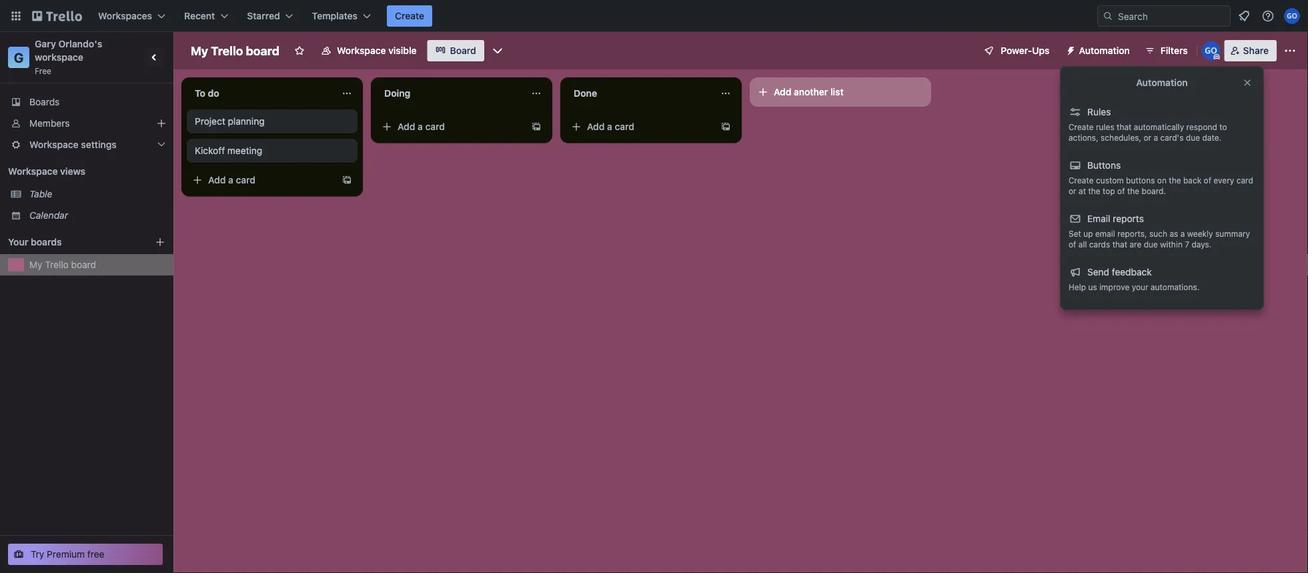 Task type: locate. For each thing, give the bounding box(es) containing it.
1 vertical spatial due
[[1144, 240, 1158, 249]]

due
[[1186, 133, 1200, 142], [1144, 240, 1158, 249]]

at
[[1079, 186, 1086, 195]]

0 horizontal spatial or
[[1069, 186, 1077, 195]]

date.
[[1203, 133, 1222, 142]]

trello
[[211, 43, 243, 58], [45, 259, 69, 270]]

2 vertical spatial of
[[1069, 240, 1077, 249]]

summary
[[1216, 229, 1250, 238]]

workspace for workspace settings
[[29, 139, 79, 150]]

0 vertical spatial automation
[[1079, 45, 1130, 56]]

automations.
[[1151, 282, 1200, 292]]

due inside "create rules that automatically respond to actions, schedules, or a card's due date."
[[1186, 133, 1200, 142]]

gary orlando (garyorlando) image
[[1202, 41, 1221, 60]]

create inside create custom buttons on the back of every card or at the top of the board.
[[1069, 175, 1094, 185]]

due down such
[[1144, 240, 1158, 249]]

table
[[29, 188, 52, 199]]

0 horizontal spatial add a card button
[[187, 169, 336, 191]]

automation down filters button
[[1136, 77, 1188, 88]]

add a card button down done text box
[[566, 116, 715, 137]]

top
[[1103, 186, 1115, 195]]

workspace settings button
[[0, 134, 173, 155]]

add a card for doing
[[398, 121, 445, 132]]

add a card for to do
[[208, 174, 256, 185]]

add board image
[[155, 237, 165, 248]]

my trello board inside 'link'
[[29, 259, 96, 270]]

weekly
[[1187, 229, 1213, 238]]

rules
[[1088, 106, 1111, 117]]

1 vertical spatial or
[[1069, 186, 1077, 195]]

the down buttons
[[1128, 186, 1140, 195]]

custom
[[1096, 175, 1124, 185]]

add a card button for to do
[[187, 169, 336, 191]]

send
[[1088, 267, 1110, 278]]

that left are
[[1113, 240, 1128, 249]]

1 vertical spatial my trello board
[[29, 259, 96, 270]]

free
[[35, 66, 51, 75]]

board down your boards with 1 items element
[[71, 259, 96, 270]]

that up the schedules,
[[1117, 122, 1132, 131]]

add a card down doing
[[398, 121, 445, 132]]

card inside create custom buttons on the back of every card or at the top of the board.
[[1237, 175, 1254, 185]]

doing
[[384, 88, 411, 99]]

0 vertical spatial create from template… image
[[531, 121, 542, 132]]

trello down boards
[[45, 259, 69, 270]]

add a card button down doing text box
[[376, 116, 526, 137]]

my trello board down your boards with 1 items element
[[29, 259, 96, 270]]

card down doing text box
[[425, 121, 445, 132]]

add a card button for done
[[566, 116, 715, 137]]

1 vertical spatial create
[[1069, 122, 1094, 131]]

workspace inside "popup button"
[[29, 139, 79, 150]]

kickoff meeting link
[[195, 144, 350, 157]]

add a card down kickoff meeting
[[208, 174, 256, 185]]

workspaces button
[[90, 5, 174, 27]]

of
[[1204, 175, 1212, 185], [1118, 186, 1125, 195], [1069, 240, 1077, 249]]

0 vertical spatial board
[[246, 43, 280, 58]]

1 horizontal spatial add a card
[[398, 121, 445, 132]]

1 vertical spatial trello
[[45, 259, 69, 270]]

1 horizontal spatial my trello board
[[191, 43, 280, 58]]

create inside "create rules that automatically respond to actions, schedules, or a card's due date."
[[1069, 122, 1094, 131]]

planning
[[228, 116, 265, 127]]

due down the respond
[[1186, 133, 1200, 142]]

0 horizontal spatial automation
[[1079, 45, 1130, 56]]

create up at on the top of page
[[1069, 175, 1094, 185]]

power-ups button
[[974, 40, 1058, 61]]

up
[[1084, 229, 1093, 238]]

workspace settings
[[29, 139, 117, 150]]

gary orlando (garyorlando) image
[[1284, 8, 1300, 24]]

0 vertical spatial that
[[1117, 122, 1132, 131]]

card for done
[[615, 121, 635, 132]]

automation button
[[1061, 40, 1138, 61]]

a down the automatically at the right top of page
[[1154, 133, 1158, 142]]

0 vertical spatial or
[[1144, 133, 1152, 142]]

of left the all
[[1069, 240, 1077, 249]]

0 horizontal spatial my
[[29, 259, 42, 270]]

0 horizontal spatial trello
[[45, 259, 69, 270]]

0 vertical spatial trello
[[211, 43, 243, 58]]

workspace down members
[[29, 139, 79, 150]]

card down meeting
[[236, 174, 256, 185]]

buttons
[[1126, 175, 1155, 185]]

create inside button
[[395, 10, 424, 21]]

1 vertical spatial create from template… image
[[342, 175, 352, 185]]

add a card button down kickoff meeting link
[[187, 169, 336, 191]]

that inside "create rules that automatically respond to actions, schedules, or a card's due date."
[[1117, 122, 1132, 131]]

a down done text box
[[607, 121, 612, 132]]

1 vertical spatial my
[[29, 259, 42, 270]]

schedules,
[[1101, 133, 1142, 142]]

1 horizontal spatial my
[[191, 43, 208, 58]]

add a card for done
[[587, 121, 635, 132]]

trello down recent popup button
[[211, 43, 243, 58]]

board.
[[1142, 186, 1166, 195]]

boards link
[[0, 91, 173, 113]]

0 vertical spatial my trello board
[[191, 43, 280, 58]]

workspace views
[[8, 166, 85, 177]]

board down starred
[[246, 43, 280, 58]]

sm image
[[1061, 40, 1079, 59]]

0 notifications image
[[1236, 8, 1252, 24]]

card down done text box
[[615, 121, 635, 132]]

share
[[1243, 45, 1269, 56]]

add a card button for doing
[[376, 116, 526, 137]]

2 horizontal spatial of
[[1204, 175, 1212, 185]]

email
[[1088, 213, 1111, 224]]

do
[[208, 88, 219, 99]]

add for done
[[587, 121, 605, 132]]

ups
[[1032, 45, 1050, 56]]

the right at on the top of page
[[1088, 186, 1101, 195]]

workspace up table
[[8, 166, 58, 177]]

2 horizontal spatial add a card
[[587, 121, 635, 132]]

add left 'another'
[[774, 86, 792, 97]]

a for to do
[[228, 174, 233, 185]]

0 horizontal spatial add a card
[[208, 174, 256, 185]]

add
[[774, 86, 792, 97], [398, 121, 415, 132], [587, 121, 605, 132], [208, 174, 226, 185]]

1 horizontal spatial or
[[1144, 133, 1152, 142]]

of right top
[[1118, 186, 1125, 195]]

create from template… image
[[531, 121, 542, 132], [342, 175, 352, 185]]

a
[[418, 121, 423, 132], [607, 121, 612, 132], [1154, 133, 1158, 142], [228, 174, 233, 185], [1181, 229, 1185, 238]]

automation inside button
[[1079, 45, 1130, 56]]

1 horizontal spatial trello
[[211, 43, 243, 58]]

to do
[[195, 88, 219, 99]]

create
[[395, 10, 424, 21], [1069, 122, 1094, 131], [1069, 175, 1094, 185]]

reports
[[1113, 213, 1144, 224]]

or
[[1144, 133, 1152, 142], [1069, 186, 1077, 195]]

0 vertical spatial create
[[395, 10, 424, 21]]

my down 'your boards'
[[29, 259, 42, 270]]

such
[[1150, 229, 1168, 238]]

a right the as
[[1181, 229, 1185, 238]]

add down doing
[[398, 121, 415, 132]]

help us improve your automations.
[[1069, 282, 1200, 292]]

add a card
[[398, 121, 445, 132], [587, 121, 635, 132], [208, 174, 256, 185]]

To do text field
[[187, 83, 334, 104]]

2 horizontal spatial add a card button
[[566, 116, 715, 137]]

my trello board
[[191, 43, 280, 58], [29, 259, 96, 270]]

your
[[1132, 282, 1149, 292]]

try premium free
[[31, 549, 104, 560]]

create from template… image for to do
[[342, 175, 352, 185]]

my inside text field
[[191, 43, 208, 58]]

that inside set up email reports, such as a weekly summary of all cards that are due within 7 days.
[[1113, 240, 1128, 249]]

workspace down templates popup button
[[337, 45, 386, 56]]

my trello board down starred
[[191, 43, 280, 58]]

boards
[[31, 237, 62, 248]]

premium
[[47, 549, 85, 560]]

1 horizontal spatial the
[[1128, 186, 1140, 195]]

templates
[[312, 10, 358, 21]]

send feedback
[[1088, 267, 1152, 278]]

calendar link
[[29, 209, 165, 222]]

my inside 'link'
[[29, 259, 42, 270]]

card
[[425, 121, 445, 132], [615, 121, 635, 132], [236, 174, 256, 185], [1237, 175, 1254, 185]]

create button
[[387, 5, 432, 27]]

0 horizontal spatial the
[[1088, 186, 1101, 195]]

0 vertical spatial due
[[1186, 133, 1200, 142]]

add a card down done
[[587, 121, 635, 132]]

the right on
[[1169, 175, 1181, 185]]

switch to… image
[[9, 9, 23, 23]]

1 vertical spatial of
[[1118, 186, 1125, 195]]

a down doing text box
[[418, 121, 423, 132]]

workspace inside 'button'
[[337, 45, 386, 56]]

rules
[[1096, 122, 1115, 131]]

add down done
[[587, 121, 605, 132]]

respond
[[1187, 122, 1218, 131]]

1 vertical spatial workspace
[[29, 139, 79, 150]]

primary element
[[0, 0, 1308, 32]]

1 horizontal spatial due
[[1186, 133, 1200, 142]]

as
[[1170, 229, 1179, 238]]

of inside set up email reports, such as a weekly summary of all cards that are due within 7 days.
[[1069, 240, 1077, 249]]

gary
[[35, 38, 56, 49]]

1 horizontal spatial add a card button
[[376, 116, 526, 137]]

0 horizontal spatial board
[[71, 259, 96, 270]]

or inside create custom buttons on the back of every card or at the top of the board.
[[1069, 186, 1077, 195]]

create up the visible
[[395, 10, 424, 21]]

0 horizontal spatial create from template… image
[[342, 175, 352, 185]]

a down kickoff meeting
[[228, 174, 233, 185]]

trello inside 'link'
[[45, 259, 69, 270]]

0 horizontal spatial of
[[1069, 240, 1077, 249]]

create custom buttons on the back of every card or at the top of the board.
[[1069, 175, 1254, 195]]

1 horizontal spatial board
[[246, 43, 280, 58]]

Doing text field
[[376, 83, 523, 104]]

0 horizontal spatial my trello board
[[29, 259, 96, 270]]

card right every
[[1237, 175, 1254, 185]]

0 vertical spatial of
[[1204, 175, 1212, 185]]

power-ups
[[1001, 45, 1050, 56]]

automation down "search" image
[[1079, 45, 1130, 56]]

calendar
[[29, 210, 68, 221]]

1 vertical spatial board
[[71, 259, 96, 270]]

1 vertical spatial that
[[1113, 240, 1128, 249]]

open information menu image
[[1262, 9, 1275, 23]]

customize views image
[[491, 44, 504, 57]]

2 horizontal spatial the
[[1169, 175, 1181, 185]]

workspace for workspace views
[[8, 166, 58, 177]]

1 horizontal spatial of
[[1118, 186, 1125, 195]]

0 vertical spatial workspace
[[337, 45, 386, 56]]

your boards with 1 items element
[[8, 234, 135, 250]]

set up email reports, such as a weekly summary of all cards that are due within 7 days.
[[1069, 229, 1250, 249]]

create up the actions,
[[1069, 122, 1094, 131]]

2 vertical spatial create
[[1069, 175, 1094, 185]]

of right back
[[1204, 175, 1212, 185]]

my down recent
[[191, 43, 208, 58]]

1 horizontal spatial automation
[[1136, 77, 1188, 88]]

or left at on the top of page
[[1069, 186, 1077, 195]]

your
[[8, 237, 28, 248]]

star or unstar board image
[[294, 45, 305, 56]]

1 horizontal spatial create from template… image
[[531, 121, 542, 132]]

0 vertical spatial my
[[191, 43, 208, 58]]

or down the automatically at the right top of page
[[1144, 133, 1152, 142]]

2 vertical spatial workspace
[[8, 166, 58, 177]]

automation
[[1079, 45, 1130, 56], [1136, 77, 1188, 88]]

0 horizontal spatial due
[[1144, 240, 1158, 249]]

Done text field
[[566, 83, 713, 104]]

recent
[[184, 10, 215, 21]]

add down kickoff
[[208, 174, 226, 185]]

create from template… image
[[721, 121, 731, 132]]



Task type: vqa. For each thing, say whether or not it's contained in the screenshot.
To do Add a card button
yes



Task type: describe. For each thing, give the bounding box(es) containing it.
workspace visible button
[[313, 40, 425, 61]]

card for doing
[[425, 121, 445, 132]]

list
[[831, 86, 844, 97]]

to
[[1220, 122, 1227, 131]]

starred button
[[239, 5, 301, 27]]

email reports
[[1088, 213, 1144, 224]]

actions,
[[1069, 133, 1099, 142]]

try
[[31, 549, 44, 560]]

board
[[450, 45, 476, 56]]

my trello board link
[[29, 258, 165, 272]]

your boards
[[8, 237, 62, 248]]

Board name text field
[[184, 40, 286, 61]]

filters
[[1161, 45, 1188, 56]]

add another list
[[774, 86, 844, 97]]

are
[[1130, 240, 1142, 249]]

a for done
[[607, 121, 612, 132]]

add for to do
[[208, 174, 226, 185]]

create for create
[[395, 10, 424, 21]]

workspace for workspace visible
[[337, 45, 386, 56]]

back
[[1184, 175, 1202, 185]]

table link
[[29, 187, 165, 201]]

every
[[1214, 175, 1235, 185]]

Search field
[[1114, 6, 1230, 26]]

within
[[1160, 240, 1183, 249]]

show menu image
[[1284, 44, 1297, 57]]

us
[[1089, 282, 1097, 292]]

on
[[1158, 175, 1167, 185]]

all
[[1079, 240, 1087, 249]]

help
[[1069, 282, 1086, 292]]

try premium free button
[[8, 544, 163, 565]]

a inside set up email reports, such as a weekly summary of all cards that are due within 7 days.
[[1181, 229, 1185, 238]]

or inside "create rules that automatically respond to actions, schedules, or a card's due date."
[[1144, 133, 1152, 142]]

board inside text field
[[246, 43, 280, 58]]

done
[[574, 88, 597, 99]]

templates button
[[304, 5, 379, 27]]

trello inside text field
[[211, 43, 243, 58]]

reports,
[[1118, 229, 1147, 238]]

add for doing
[[398, 121, 415, 132]]

email
[[1096, 229, 1116, 238]]

due inside set up email reports, such as a weekly summary of all cards that are due within 7 days.
[[1144, 240, 1158, 249]]

a for doing
[[418, 121, 423, 132]]

boards
[[29, 96, 60, 107]]

1 vertical spatial automation
[[1136, 77, 1188, 88]]

starred
[[247, 10, 280, 21]]

kickoff meeting
[[195, 145, 262, 156]]

board link
[[427, 40, 484, 61]]

feedback
[[1112, 267, 1152, 278]]

to
[[195, 88, 206, 99]]

settings
[[81, 139, 117, 150]]

members link
[[0, 113, 173, 134]]

days.
[[1192, 240, 1212, 249]]

g link
[[8, 47, 29, 68]]

my trello board inside text field
[[191, 43, 280, 58]]

automatically
[[1134, 122, 1184, 131]]

meeting
[[227, 145, 262, 156]]

create for create custom buttons on the back of every card or at the top of the board.
[[1069, 175, 1094, 185]]

create from template… image for doing
[[531, 121, 542, 132]]

g
[[14, 49, 24, 65]]

recent button
[[176, 5, 236, 27]]

workspace navigation collapse icon image
[[145, 48, 164, 67]]

workspaces
[[98, 10, 152, 21]]

power-
[[1001, 45, 1032, 56]]

create for create rules that automatically respond to actions, schedules, or a card's due date.
[[1069, 122, 1094, 131]]

set
[[1069, 229, 1081, 238]]

close popover image
[[1242, 77, 1253, 88]]

share button
[[1225, 40, 1277, 61]]

card's
[[1161, 133, 1184, 142]]

back to home image
[[32, 5, 82, 27]]

views
[[60, 166, 85, 177]]

buttons
[[1088, 160, 1121, 171]]

project
[[195, 116, 225, 127]]

a inside "create rules that automatically respond to actions, schedules, or a card's due date."
[[1154, 133, 1158, 142]]

7
[[1185, 240, 1190, 249]]

this member is an admin of this board. image
[[1214, 54, 1220, 60]]

card for to do
[[236, 174, 256, 185]]

kickoff
[[195, 145, 225, 156]]

filters button
[[1141, 40, 1192, 61]]

gary orlando's workspace free
[[35, 38, 105, 75]]

workspace visible
[[337, 45, 417, 56]]

search image
[[1103, 11, 1114, 21]]

add inside button
[[774, 86, 792, 97]]

improve
[[1100, 282, 1130, 292]]

project planning
[[195, 116, 265, 127]]

project planning link
[[195, 115, 350, 128]]

create rules that automatically respond to actions, schedules, or a card's due date.
[[1069, 122, 1227, 142]]

add another list button
[[750, 77, 931, 107]]

gary orlando's workspace link
[[35, 38, 105, 63]]

visible
[[389, 45, 417, 56]]

cards
[[1089, 240, 1110, 249]]

board inside 'link'
[[71, 259, 96, 270]]



